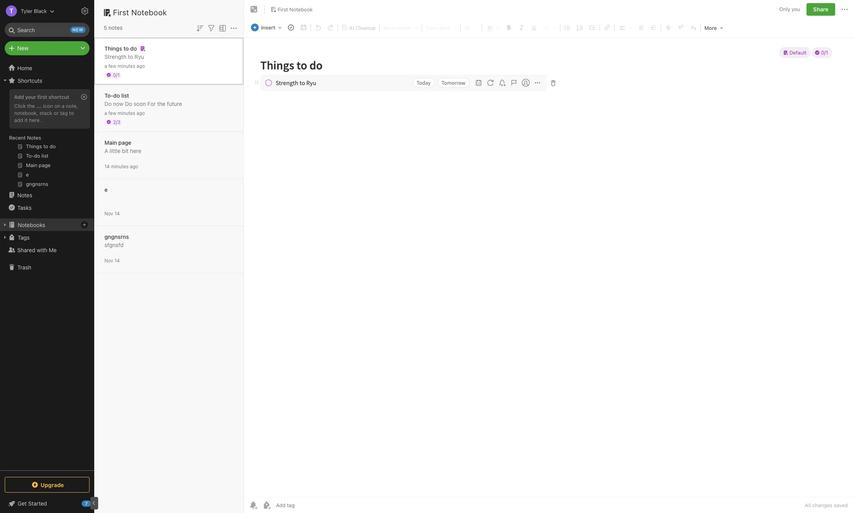Task type: locate. For each thing, give the bounding box(es) containing it.
to inside the icon on a note, notebook, stack or tag to add it here.
[[69, 110, 74, 116]]

do up ryu
[[130, 45, 137, 52]]

nov 14 down sfgnsfd
[[104, 258, 120, 264]]

task image
[[286, 22, 297, 33]]

only
[[780, 6, 791, 12]]

1 vertical spatial nov
[[104, 258, 113, 264]]

do now do soon for the future
[[104, 100, 182, 107]]

0 vertical spatial nov
[[104, 211, 113, 217]]

add
[[14, 94, 24, 100]]

1 vertical spatial do
[[113, 92, 120, 99]]

first up task "icon"
[[278, 6, 288, 12]]

0 vertical spatial to
[[124, 45, 129, 52]]

Highlight field
[[540, 22, 559, 33]]

Insert field
[[249, 22, 284, 33]]

future
[[167, 100, 182, 107]]

2 vertical spatial 14
[[115, 258, 120, 264]]

Add filters field
[[207, 23, 216, 33]]

1 vertical spatial nov 14
[[104, 258, 120, 264]]

1 horizontal spatial do
[[125, 100, 132, 107]]

notebooks
[[18, 222, 45, 228]]

tyler
[[21, 8, 33, 14]]

2 do from the left
[[125, 100, 132, 107]]

add a reminder image
[[249, 501, 258, 511]]

add your first shortcut
[[14, 94, 69, 100]]

14 down a
[[104, 164, 110, 169]]

new button
[[5, 41, 90, 55]]

notes link
[[0, 189, 94, 202]]

tasks button
[[0, 202, 94, 214]]

first notebook inside note list element
[[113, 8, 167, 17]]

shortcuts
[[18, 77, 42, 84]]

0 vertical spatial do
[[130, 45, 137, 52]]

nov 14
[[104, 211, 120, 217], [104, 258, 120, 264]]

to for strength
[[128, 53, 133, 60]]

1 nov 14 from the top
[[104, 211, 120, 217]]

Help and Learning task checklist field
[[0, 498, 94, 511]]

sfgnsfd
[[104, 242, 124, 248]]

1 vertical spatial minutes
[[118, 110, 135, 116]]

more actions image
[[229, 23, 238, 33]]

to-do list
[[104, 92, 129, 99]]

1 vertical spatial few
[[108, 110, 116, 116]]

few up 2/3
[[108, 110, 116, 116]]

Add tag field
[[275, 502, 334, 509]]

do
[[104, 100, 112, 107], [125, 100, 132, 107]]

first inside button
[[278, 6, 288, 12]]

ago down ryu
[[137, 63, 145, 69]]

2 nov 14 from the top
[[104, 258, 120, 264]]

more actions field right view options field
[[229, 23, 238, 33]]

notes inside group
[[27, 135, 41, 141]]

note list element
[[94, 0, 244, 514]]

minutes for to
[[118, 63, 135, 69]]

Alignment field
[[616, 22, 635, 33]]

first notebook
[[278, 6, 313, 12], [113, 8, 167, 17]]

0 horizontal spatial do
[[104, 100, 112, 107]]

few for do
[[108, 110, 116, 116]]

0 horizontal spatial more actions field
[[229, 23, 238, 33]]

tree
[[0, 62, 94, 471]]

new
[[17, 45, 29, 51]]

...
[[36, 103, 42, 109]]

first up notes
[[113, 8, 129, 17]]

More field
[[702, 22, 726, 33]]

e
[[104, 186, 108, 193]]

first inside note list element
[[113, 8, 129, 17]]

1 nov from the top
[[104, 211, 113, 217]]

new search field
[[10, 23, 86, 37]]

add
[[14, 117, 23, 123]]

1 vertical spatial ago
[[137, 110, 145, 116]]

1 vertical spatial notes
[[17, 192, 32, 199]]

0 vertical spatial few
[[108, 63, 116, 69]]

a few minutes ago down strength to ryu
[[104, 63, 145, 69]]

click
[[14, 103, 26, 109]]

notebook,
[[14, 110, 38, 116]]

0 vertical spatial ago
[[137, 63, 145, 69]]

1 vertical spatial a
[[62, 103, 65, 109]]

more actions field right share button
[[840, 3, 850, 16]]

for
[[147, 100, 156, 107]]

0 horizontal spatial first
[[113, 8, 129, 17]]

minutes
[[118, 63, 135, 69], [118, 110, 135, 116], [111, 164, 129, 169]]

first
[[278, 6, 288, 12], [113, 8, 129, 17]]

the left ...
[[27, 103, 35, 109]]

1 vertical spatial to
[[128, 53, 133, 60]]

me
[[49, 247, 57, 254]]

you
[[792, 6, 801, 12]]

notes right recent
[[27, 135, 41, 141]]

0 vertical spatial a few minutes ago
[[104, 63, 145, 69]]

upgrade button
[[5, 478, 90, 493]]

0 vertical spatial notes
[[27, 135, 41, 141]]

minutes down strength to ryu
[[118, 63, 135, 69]]

it
[[25, 117, 28, 123]]

here
[[130, 147, 141, 154]]

notebook
[[290, 6, 313, 12], [131, 8, 167, 17]]

0 vertical spatial 14
[[104, 164, 110, 169]]

a
[[104, 63, 107, 69], [62, 103, 65, 109], [104, 110, 107, 116]]

do
[[130, 45, 137, 52], [113, 92, 120, 99]]

do up now
[[113, 92, 120, 99]]

1 horizontal spatial first
[[278, 6, 288, 12]]

2 a few minutes ago from the top
[[104, 110, 145, 116]]

1 vertical spatial 14
[[115, 211, 120, 217]]

recent notes
[[9, 135, 41, 141]]

1 vertical spatial more actions field
[[229, 23, 238, 33]]

1 horizontal spatial notebook
[[290, 6, 313, 12]]

1 vertical spatial a few minutes ago
[[104, 110, 145, 116]]

0 vertical spatial minutes
[[118, 63, 135, 69]]

trash link
[[0, 261, 94, 274]]

0 horizontal spatial do
[[113, 92, 120, 99]]

black
[[34, 8, 47, 14]]

the inside note list element
[[157, 100, 165, 107]]

1 few from the top
[[108, 63, 116, 69]]

nov down e
[[104, 211, 113, 217]]

the inside group
[[27, 103, 35, 109]]

notes
[[27, 135, 41, 141], [17, 192, 32, 199]]

2 vertical spatial a
[[104, 110, 107, 116]]

do down list
[[125, 100, 132, 107]]

nov down sfgnsfd
[[104, 258, 113, 264]]

a down 'strength'
[[104, 63, 107, 69]]

the right for
[[157, 100, 165, 107]]

0 vertical spatial a
[[104, 63, 107, 69]]

first notebook inside button
[[278, 6, 313, 12]]

2 few from the top
[[108, 110, 116, 116]]

tree containing home
[[0, 62, 94, 471]]

note,
[[66, 103, 78, 109]]

home
[[17, 65, 32, 71]]

get started
[[18, 501, 47, 508]]

0 horizontal spatial notebook
[[131, 8, 167, 17]]

1 horizontal spatial first notebook
[[278, 6, 313, 12]]

icon
[[43, 103, 53, 109]]

to up strength to ryu
[[124, 45, 129, 52]]

to-
[[104, 92, 113, 99]]

a
[[104, 147, 108, 154]]

group
[[0, 87, 94, 192]]

first notebook up task "icon"
[[278, 6, 313, 12]]

0 horizontal spatial the
[[27, 103, 35, 109]]

to down the note,
[[69, 110, 74, 116]]

0 vertical spatial nov 14
[[104, 211, 120, 217]]

main page
[[104, 139, 131, 146]]

0 vertical spatial more actions field
[[840, 3, 850, 16]]

a down to-
[[104, 110, 107, 116]]

5 notes
[[104, 24, 123, 31]]

minutes down now
[[118, 110, 135, 116]]

ago
[[137, 63, 145, 69], [137, 110, 145, 116], [130, 164, 138, 169]]

2 vertical spatial to
[[69, 110, 74, 116]]

2 vertical spatial ago
[[130, 164, 138, 169]]

first notebook up notes
[[113, 8, 167, 17]]

few
[[108, 63, 116, 69], [108, 110, 116, 116]]

alignment image
[[616, 22, 635, 33]]

to left ryu
[[128, 53, 133, 60]]

nov
[[104, 211, 113, 217], [104, 258, 113, 264]]

add filters image
[[207, 23, 216, 33]]

font color image
[[484, 22, 502, 33]]

ago down here
[[130, 164, 138, 169]]

0 horizontal spatial first notebook
[[113, 8, 167, 17]]

do down to-
[[104, 100, 112, 107]]

14 up gngnsrns
[[115, 211, 120, 217]]

ago down soon
[[137, 110, 145, 116]]

1 horizontal spatial more actions field
[[840, 3, 850, 16]]

nov 14 up gngnsrns
[[104, 211, 120, 217]]

1 a few minutes ago from the top
[[104, 63, 145, 69]]

few up 0/1
[[108, 63, 116, 69]]

Heading level field
[[381, 22, 421, 33]]

first notebook button
[[268, 4, 316, 15]]

5
[[104, 24, 107, 31]]

Sort options field
[[195, 23, 205, 33]]

1 horizontal spatial the
[[157, 100, 165, 107]]

page
[[118, 139, 131, 146]]

icon on a note, notebook, stack or tag to add it here.
[[14, 103, 78, 123]]

14 down sfgnsfd
[[115, 258, 120, 264]]

expand tags image
[[2, 235, 8, 241]]

a few minutes ago down now
[[104, 110, 145, 116]]

notes up tasks
[[17, 192, 32, 199]]

More actions field
[[840, 3, 850, 16], [229, 23, 238, 33]]

minutes down a little bit here
[[111, 164, 129, 169]]

a right on in the top of the page
[[62, 103, 65, 109]]

new
[[72, 27, 83, 32]]



Task type: vqa. For each thing, say whether or not it's contained in the screenshot.
font family image
yes



Task type: describe. For each thing, give the bounding box(es) containing it.
notebook inside note list element
[[131, 8, 167, 17]]

saved
[[834, 503, 848, 509]]

settings image
[[80, 6, 90, 16]]

note window element
[[244, 0, 854, 514]]

tag
[[60, 110, 68, 116]]

ryu
[[135, 53, 144, 60]]

Account field
[[0, 3, 55, 19]]

more
[[705, 25, 717, 31]]

highlight image
[[541, 22, 559, 33]]

a for strength
[[104, 63, 107, 69]]

changes
[[813, 503, 833, 509]]

shortcuts button
[[0, 74, 94, 87]]

Font color field
[[483, 22, 503, 33]]

strength to ryu
[[104, 53, 144, 60]]

shared
[[17, 247, 35, 254]]

all changes saved
[[805, 503, 848, 509]]

bit
[[122, 147, 129, 154]]

list
[[121, 92, 129, 99]]

shared with me link
[[0, 244, 94, 257]]

1 do from the left
[[104, 100, 112, 107]]

here.
[[29, 117, 41, 123]]

notebook inside button
[[290, 6, 313, 12]]

trash
[[17, 264, 31, 271]]

share button
[[807, 3, 836, 16]]

insert
[[261, 24, 275, 31]]

click to collapse image
[[91, 499, 97, 509]]

0/1
[[113, 72, 120, 78]]

strength
[[104, 53, 126, 60]]

expand notebooks image
[[2, 222, 8, 228]]

2 nov from the top
[[104, 258, 113, 264]]

tags
[[18, 234, 30, 241]]

gngnsrns
[[104, 234, 129, 240]]

2 vertical spatial minutes
[[111, 164, 129, 169]]

notebooks link
[[0, 219, 94, 231]]

1 horizontal spatial do
[[130, 45, 137, 52]]

main
[[104, 139, 117, 146]]

7
[[85, 502, 88, 507]]

font family image
[[423, 22, 459, 33]]

Note Editor text field
[[244, 38, 854, 498]]

add tag image
[[262, 501, 271, 511]]

now
[[113, 100, 124, 107]]

a little bit here
[[104, 147, 141, 154]]

minutes for now
[[118, 110, 135, 116]]

ago for do
[[137, 110, 145, 116]]

first
[[37, 94, 47, 100]]

click the ...
[[14, 103, 42, 109]]

on
[[54, 103, 60, 109]]

a few minutes ago for to
[[104, 63, 145, 69]]

things to do
[[104, 45, 137, 52]]

Font size field
[[462, 22, 481, 33]]

a inside the icon on a note, notebook, stack or tag to add it here.
[[62, 103, 65, 109]]

home link
[[0, 62, 94, 74]]

more actions image
[[840, 5, 850, 14]]

group containing add your first shortcut
[[0, 87, 94, 192]]

tags button
[[0, 231, 94, 244]]

Search text field
[[10, 23, 84, 37]]

get
[[18, 501, 27, 508]]

expand note image
[[249, 5, 259, 14]]

only you
[[780, 6, 801, 12]]

upgrade
[[41, 482, 64, 489]]

a for do
[[104, 110, 107, 116]]

stack
[[39, 110, 52, 116]]

font size image
[[462, 22, 481, 33]]

shared with me
[[17, 247, 57, 254]]

tyler black
[[21, 8, 47, 14]]

few for strength
[[108, 63, 116, 69]]

a few minutes ago for now
[[104, 110, 145, 116]]

recent
[[9, 135, 26, 141]]

all
[[805, 503, 811, 509]]

Font family field
[[423, 22, 460, 33]]

14 minutes ago
[[104, 164, 138, 169]]

2/3
[[113, 119, 120, 125]]

ago for ryu
[[137, 63, 145, 69]]

things
[[104, 45, 122, 52]]

soon
[[134, 100, 146, 107]]

your
[[25, 94, 36, 100]]

heading level image
[[381, 22, 421, 33]]

share
[[813, 6, 829, 13]]

with
[[37, 247, 47, 254]]

little
[[110, 147, 121, 154]]

shortcut
[[49, 94, 69, 100]]

or
[[54, 110, 59, 116]]

to for things
[[124, 45, 129, 52]]

notes
[[109, 24, 123, 31]]

tasks
[[17, 204, 32, 211]]

View options field
[[216, 23, 227, 33]]

started
[[28, 501, 47, 508]]



